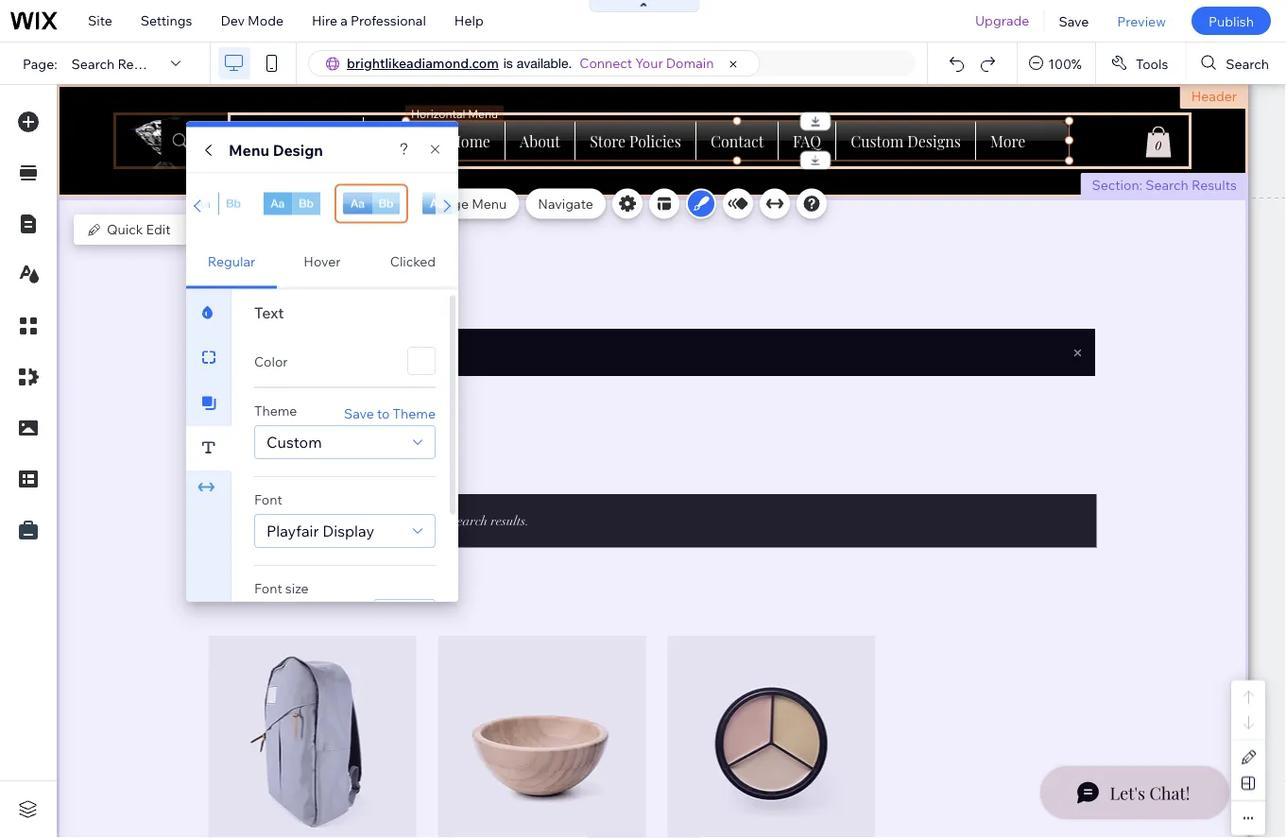 Task type: describe. For each thing, give the bounding box(es) containing it.
size
[[285, 580, 309, 597]]

search button
[[1187, 43, 1287, 84]]

font for font
[[254, 491, 282, 508]]

available.
[[517, 55, 572, 71]]

hover
[[304, 253, 341, 270]]

100%
[[1049, 55, 1082, 72]]

hire a professional
[[312, 12, 426, 29]]

domain
[[666, 55, 714, 71]]

site
[[88, 12, 112, 29]]

help
[[455, 12, 484, 29]]

font for font size
[[254, 580, 282, 597]]

save to theme
[[344, 405, 436, 421]]

brightlikeadiamond.com
[[347, 55, 499, 71]]

is available. connect your domain
[[504, 55, 714, 71]]

publish
[[1209, 13, 1254, 29]]

edit
[[146, 221, 171, 238]]

to
[[377, 405, 390, 421]]

section: search results
[[1092, 177, 1237, 193]]

is
[[504, 55, 513, 71]]

search results
[[71, 55, 163, 72]]

1 horizontal spatial theme
[[393, 405, 436, 421]]

display
[[323, 521, 374, 540]]

search for search results
[[71, 55, 115, 72]]

1 horizontal spatial menu
[[472, 195, 507, 212]]

publish button
[[1192, 7, 1272, 35]]

upgrade
[[976, 12, 1030, 29]]

dev mode
[[221, 12, 284, 29]]

settings
[[141, 12, 192, 29]]

quick edit
[[107, 221, 171, 238]]

connect
[[580, 55, 633, 71]]

regular
[[208, 253, 256, 270]]

playfair
[[267, 521, 319, 540]]

save for save to theme
[[344, 405, 374, 421]]

save for save
[[1059, 13, 1089, 29]]

your
[[636, 55, 663, 71]]

clicked
[[390, 253, 436, 270]]

section:
[[1092, 177, 1143, 193]]

text
[[254, 303, 284, 322]]

1 horizontal spatial search
[[1146, 177, 1189, 193]]

0 horizontal spatial theme
[[254, 402, 297, 419]]

save button
[[1045, 0, 1104, 42]]

tools
[[1136, 55, 1169, 72]]

playfair display
[[267, 521, 374, 540]]



Task type: locate. For each thing, give the bounding box(es) containing it.
results
[[118, 55, 163, 72], [1192, 177, 1237, 193]]

quick
[[107, 221, 143, 238]]

1 horizontal spatial results
[[1192, 177, 1237, 193]]

save
[[1059, 13, 1089, 29], [344, 405, 374, 421]]

header
[[1192, 88, 1237, 104]]

manage
[[419, 195, 469, 212]]

color
[[254, 353, 288, 369]]

a
[[341, 12, 348, 29]]

search right section:
[[1146, 177, 1189, 193]]

menu design
[[229, 140, 323, 159]]

theme up custom
[[254, 402, 297, 419]]

manage menu
[[419, 195, 507, 212]]

menu
[[229, 140, 270, 159], [472, 195, 507, 212]]

2 font from the top
[[254, 580, 282, 597]]

save up 100%
[[1059, 13, 1089, 29]]

save left 'to'
[[344, 405, 374, 421]]

1 vertical spatial results
[[1192, 177, 1237, 193]]

2
[[277, 171, 284, 185]]

font
[[254, 491, 282, 508], [254, 580, 282, 597]]

menu up column
[[229, 140, 270, 159]]

menu right manage
[[472, 195, 507, 212]]

hire
[[312, 12, 338, 29]]

search for search
[[1226, 55, 1270, 72]]

preview button
[[1104, 0, 1181, 42]]

0 horizontal spatial results
[[118, 55, 163, 72]]

100% button
[[1018, 43, 1096, 84]]

dev
[[221, 12, 245, 29]]

0 vertical spatial menu
[[229, 140, 270, 159]]

results down header at the right of the page
[[1192, 177, 1237, 193]]

mode
[[248, 12, 284, 29]]

1 font from the top
[[254, 491, 282, 508]]

0 vertical spatial save
[[1059, 13, 1089, 29]]

save inside button
[[1059, 13, 1089, 29]]

font left the size
[[254, 580, 282, 597]]

search down site
[[71, 55, 115, 72]]

column 2
[[234, 171, 284, 185]]

theme
[[254, 402, 297, 419], [393, 405, 436, 421]]

column
[[234, 171, 275, 185]]

1 vertical spatial menu
[[472, 195, 507, 212]]

0 horizontal spatial save
[[344, 405, 374, 421]]

0 vertical spatial font
[[254, 491, 282, 508]]

results down settings
[[118, 55, 163, 72]]

2 horizontal spatial search
[[1226, 55, 1270, 72]]

font size
[[254, 580, 309, 597]]

1 horizontal spatial save
[[1059, 13, 1089, 29]]

0 vertical spatial results
[[118, 55, 163, 72]]

custom
[[267, 433, 322, 451]]

navigate
[[538, 195, 593, 212]]

theme right 'to'
[[393, 405, 436, 421]]

design
[[273, 140, 323, 159]]

tools button
[[1097, 43, 1186, 84]]

preview
[[1118, 13, 1166, 29]]

0 horizontal spatial menu
[[229, 140, 270, 159]]

professional
[[351, 12, 426, 29]]

search
[[71, 55, 115, 72], [1226, 55, 1270, 72], [1146, 177, 1189, 193]]

search down publish button
[[1226, 55, 1270, 72]]

font up playfair
[[254, 491, 282, 508]]

search inside button
[[1226, 55, 1270, 72]]

1 vertical spatial save
[[344, 405, 374, 421]]

1 vertical spatial font
[[254, 580, 282, 597]]

0 horizontal spatial search
[[71, 55, 115, 72]]



Task type: vqa. For each thing, say whether or not it's contained in the screenshot.
1st 1 "button"
no



